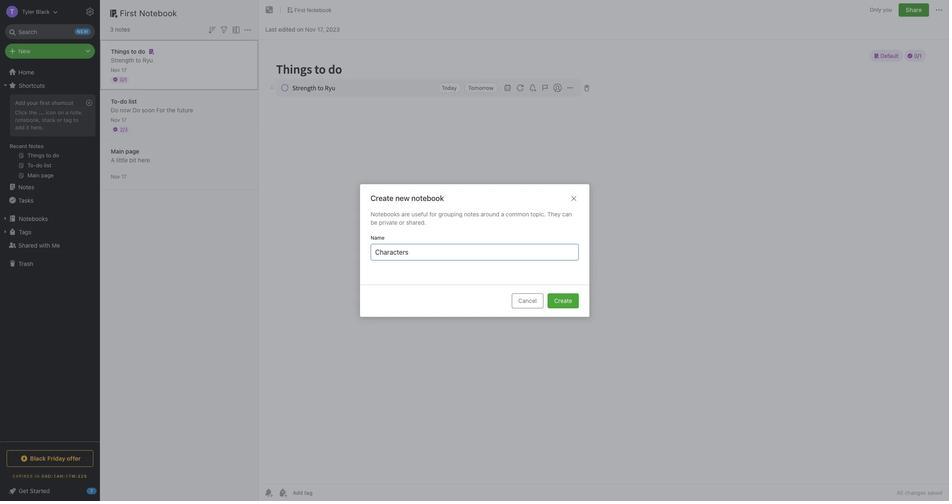 Task type: locate. For each thing, give the bounding box(es) containing it.
shared.
[[406, 219, 426, 226]]

close image
[[569, 194, 579, 204]]

0 vertical spatial or
[[57, 117, 62, 123]]

notes up tasks
[[18, 184, 34, 191]]

17 down little
[[122, 174, 127, 180]]

to down 'note,'
[[73, 117, 78, 123]]

1 horizontal spatial the
[[167, 106, 176, 114]]

nov down strength
[[111, 67, 120, 73]]

tags
[[19, 229, 31, 236]]

1 vertical spatial notes
[[464, 211, 479, 218]]

first notebook up '17,'
[[295, 6, 332, 13]]

notes left around
[[464, 211, 479, 218]]

1 vertical spatial nov 17
[[111, 117, 127, 123]]

1 horizontal spatial first notebook
[[295, 6, 332, 13]]

1 horizontal spatial notes
[[464, 211, 479, 218]]

1 17 from the top
[[122, 67, 127, 73]]

1 horizontal spatial do
[[138, 48, 145, 55]]

3 17 from the top
[[122, 174, 127, 180]]

0 horizontal spatial notes
[[115, 26, 130, 33]]

first notebook up 3 notes
[[120, 8, 177, 18]]

private
[[379, 219, 398, 226]]

or left tag on the left of the page
[[57, 117, 62, 123]]

notebook
[[412, 194, 444, 203]]

first up last edited on nov 17, 2023
[[295, 6, 306, 13]]

nov left '17,'
[[305, 26, 316, 33]]

notebooks for notebooks are useful for grouping notes around a common topic. they can be private or shared.
[[371, 211, 400, 218]]

to up strength to ryu
[[131, 48, 137, 55]]

the right 'for'
[[167, 106, 176, 114]]

create left new at the top left of the page
[[371, 194, 394, 203]]

on
[[297, 26, 304, 33], [58, 109, 64, 116]]

offer
[[67, 456, 81, 463]]

a
[[65, 109, 68, 116], [501, 211, 504, 218]]

notes link
[[0, 180, 100, 194]]

for
[[430, 211, 437, 218]]

0 horizontal spatial notebooks
[[19, 215, 48, 222]]

2 vertical spatial nov 17
[[111, 174, 127, 180]]

nov inside note window element
[[305, 26, 316, 33]]

add
[[15, 124, 25, 131]]

share button
[[899, 3, 930, 17]]

your
[[27, 100, 38, 106]]

all changes saved
[[898, 490, 943, 497]]

notebooks inside the notebooks are useful for grouping notes around a common topic. they can be private or shared.
[[371, 211, 400, 218]]

0 vertical spatial create
[[371, 194, 394, 203]]

0 vertical spatial to
[[131, 48, 137, 55]]

1 horizontal spatial create
[[554, 298, 572, 305]]

on inside note window element
[[297, 26, 304, 33]]

1 vertical spatial 17
[[122, 117, 127, 123]]

17
[[122, 67, 127, 73], [122, 117, 127, 123], [122, 174, 127, 180]]

last edited on nov 17, 2023
[[265, 26, 340, 33]]

1 vertical spatial a
[[501, 211, 504, 218]]

nov
[[305, 26, 316, 33], [111, 67, 120, 73], [111, 117, 120, 123], [111, 174, 120, 180]]

notebooks up tags
[[19, 215, 48, 222]]

black
[[30, 456, 46, 463]]

nov 17
[[111, 67, 127, 73], [111, 117, 127, 123], [111, 174, 127, 180]]

1 horizontal spatial notebooks
[[371, 211, 400, 218]]

0 horizontal spatial the
[[29, 109, 37, 116]]

0 horizontal spatial notebook
[[139, 8, 177, 18]]

nov 17 for do
[[111, 117, 127, 123]]

to for things
[[131, 48, 137, 55]]

0 vertical spatial nov 17
[[111, 67, 127, 73]]

saved
[[928, 490, 943, 497]]

page
[[126, 148, 139, 155]]

settings image
[[85, 7, 95, 17]]

notes right recent
[[29, 143, 44, 150]]

first notebook inside note list element
[[120, 8, 177, 18]]

nov 17 down little
[[111, 174, 127, 180]]

me
[[52, 242, 60, 249]]

click the ...
[[15, 109, 44, 116]]

main page
[[111, 148, 139, 155]]

0 horizontal spatial do
[[120, 98, 127, 105]]

0 horizontal spatial first notebook
[[120, 8, 177, 18]]

note,
[[70, 109, 83, 116]]

0 vertical spatial 17
[[122, 67, 127, 73]]

notebooks link
[[0, 212, 100, 225]]

you
[[884, 6, 893, 13]]

0 horizontal spatial first
[[120, 8, 137, 18]]

2 vertical spatial to
[[73, 117, 78, 123]]

...
[[39, 109, 44, 116]]

create for create
[[554, 298, 572, 305]]

shared
[[18, 242, 37, 249]]

notebook
[[307, 6, 332, 13], [139, 8, 177, 18]]

to-
[[111, 98, 120, 105]]

group
[[0, 92, 100, 184]]

in
[[35, 474, 40, 479]]

to
[[131, 48, 137, 55], [136, 56, 141, 64], [73, 117, 78, 123]]

17,
[[318, 26, 324, 33]]

strength to ryu
[[111, 56, 153, 64]]

things to do
[[111, 48, 145, 55]]

0 vertical spatial on
[[297, 26, 304, 33]]

0 vertical spatial notes
[[115, 26, 130, 33]]

1 horizontal spatial first
[[295, 6, 306, 13]]

with
[[39, 242, 50, 249]]

2 nov 17 from the top
[[111, 117, 127, 123]]

on inside icon on a note, notebook, stack or tag to add it here.
[[58, 109, 64, 116]]

notebooks for notebooks
[[19, 215, 48, 222]]

nov 17 up 2/3
[[111, 117, 127, 123]]

create
[[371, 194, 394, 203], [554, 298, 572, 305]]

1 vertical spatial create
[[554, 298, 572, 305]]

0 horizontal spatial do
[[111, 106, 118, 114]]

do
[[138, 48, 145, 55], [120, 98, 127, 105]]

tree
[[0, 65, 100, 442]]

do up ryu
[[138, 48, 145, 55]]

1 horizontal spatial do
[[133, 106, 140, 114]]

notes right 3
[[115, 26, 130, 33]]

1 vertical spatial notes
[[18, 184, 34, 191]]

1 horizontal spatial or
[[399, 219, 405, 226]]

1 nov 17 from the top
[[111, 67, 127, 73]]

0 horizontal spatial or
[[57, 117, 62, 123]]

1 horizontal spatial notebook
[[307, 6, 332, 13]]

create right cancel
[[554, 298, 572, 305]]

tasks button
[[0, 194, 100, 207]]

None search field
[[11, 24, 89, 39]]

notebooks up private
[[371, 211, 400, 218]]

or inside the notebooks are useful for grouping notes around a common topic. they can be private or shared.
[[399, 219, 405, 226]]

do up now
[[120, 98, 127, 105]]

1 horizontal spatial a
[[501, 211, 504, 218]]

do down to-
[[111, 106, 118, 114]]

a right around
[[501, 211, 504, 218]]

nov up 2/3
[[111, 117, 120, 123]]

first notebook button
[[284, 4, 335, 16]]

or
[[57, 117, 62, 123], [399, 219, 405, 226]]

1 horizontal spatial on
[[297, 26, 304, 33]]

0 vertical spatial a
[[65, 109, 68, 116]]

0 horizontal spatial a
[[65, 109, 68, 116]]

17 up 2/3
[[122, 117, 127, 123]]

0/1
[[120, 76, 127, 83]]

add
[[15, 100, 25, 106]]

do down list
[[133, 106, 140, 114]]

expand tags image
[[2, 229, 9, 235]]

black friday offer
[[30, 456, 81, 463]]

share
[[906, 6, 923, 13]]

0 horizontal spatial create
[[371, 194, 394, 203]]

group containing add your first shortcut
[[0, 92, 100, 184]]

the inside note list element
[[167, 106, 176, 114]]

tree containing home
[[0, 65, 100, 442]]

the left ...
[[29, 109, 37, 116]]

to left ryu
[[136, 56, 141, 64]]

1 do from the left
[[111, 106, 118, 114]]

stack
[[42, 117, 55, 123]]

home
[[18, 69, 34, 76]]

for
[[156, 106, 165, 114]]

the
[[167, 106, 176, 114], [29, 109, 37, 116]]

notebooks
[[371, 211, 400, 218], [19, 215, 48, 222]]

nov 17 down strength
[[111, 67, 127, 73]]

on right edited
[[297, 26, 304, 33]]

or down are
[[399, 219, 405, 226]]

1 vertical spatial to
[[136, 56, 141, 64]]

create inside create button
[[554, 298, 572, 305]]

2 vertical spatial 17
[[122, 174, 127, 180]]

0 horizontal spatial on
[[58, 109, 64, 116]]

1 vertical spatial or
[[399, 219, 405, 226]]

a up tag on the left of the page
[[65, 109, 68, 116]]

first inside first notebook button
[[295, 6, 306, 13]]

expires in 04d:14h:17m:32s
[[13, 474, 87, 479]]

17 up 0/1
[[122, 67, 127, 73]]

create for create new notebook
[[371, 194, 394, 203]]

2 17 from the top
[[122, 117, 127, 123]]

a
[[111, 156, 115, 164]]

1 vertical spatial on
[[58, 109, 64, 116]]

here
[[138, 156, 150, 164]]

name
[[371, 235, 385, 241]]

notes
[[115, 26, 130, 33], [464, 211, 479, 218]]

trash
[[18, 260, 33, 267]]

notes
[[29, 143, 44, 150], [18, 184, 34, 191]]

on down shortcut
[[58, 109, 64, 116]]

to inside icon on a note, notebook, stack or tag to add it here.
[[73, 117, 78, 123]]

first up 3 notes
[[120, 8, 137, 18]]



Task type: describe. For each thing, give the bounding box(es) containing it.
soon
[[142, 106, 155, 114]]

expand note image
[[265, 5, 275, 15]]

only
[[871, 6, 882, 13]]

tags button
[[0, 225, 100, 239]]

add a reminder image
[[264, 488, 274, 498]]

cancel
[[518, 298, 537, 305]]

3
[[110, 26, 114, 33]]

0 vertical spatial notes
[[29, 143, 44, 150]]

are
[[401, 211, 410, 218]]

1 vertical spatial do
[[120, 98, 127, 105]]

edited
[[278, 26, 295, 33]]

a inside icon on a note, notebook, stack or tag to add it here.
[[65, 109, 68, 116]]

recent
[[10, 143, 27, 150]]

now
[[120, 106, 131, 114]]

all
[[898, 490, 904, 497]]

bit
[[129, 156, 136, 164]]

notebooks are useful for grouping notes around a common topic. they can be private or shared.
[[371, 211, 572, 226]]

little
[[116, 156, 128, 164]]

home link
[[0, 65, 100, 79]]

04d:14h:17m:32s
[[41, 474, 87, 479]]

trash link
[[0, 257, 100, 270]]

first inside note list element
[[120, 8, 137, 18]]

shortcuts button
[[0, 79, 100, 92]]

2023
[[326, 26, 340, 33]]

note list element
[[100, 0, 259, 502]]

notes inside note list element
[[115, 26, 130, 33]]

shortcuts
[[19, 82, 45, 89]]

notebook inside button
[[307, 6, 332, 13]]

recent notes
[[10, 143, 44, 150]]

note window element
[[259, 0, 950, 502]]

notebook inside note list element
[[139, 8, 177, 18]]

changes
[[905, 490, 927, 497]]

3 notes
[[110, 26, 130, 33]]

useful
[[412, 211, 428, 218]]

shortcut
[[52, 100, 73, 106]]

first notebook inside button
[[295, 6, 332, 13]]

ryu
[[143, 56, 153, 64]]

strength
[[111, 56, 134, 64]]

new
[[395, 194, 410, 203]]

things
[[111, 48, 130, 55]]

grouping
[[439, 211, 463, 218]]

add your first shortcut
[[15, 100, 73, 106]]

do now do soon for the future
[[111, 106, 193, 114]]

tag
[[64, 117, 72, 123]]

first
[[40, 100, 50, 106]]

new
[[18, 48, 30, 55]]

cancel button
[[512, 294, 544, 309]]

icon on a note, notebook, stack or tag to add it here.
[[15, 109, 83, 131]]

be
[[371, 219, 377, 226]]

new button
[[5, 44, 95, 59]]

click
[[15, 109, 27, 116]]

2 do from the left
[[133, 106, 140, 114]]

to-do list
[[111, 98, 137, 105]]

17 for strength
[[122, 67, 127, 73]]

notes inside the notebooks are useful for grouping notes around a common topic. they can be private or shared.
[[464, 211, 479, 218]]

to for strength
[[136, 56, 141, 64]]

nov down a on the left top
[[111, 174, 120, 180]]

add tag image
[[278, 488, 288, 498]]

expand notebooks image
[[2, 215, 9, 222]]

list
[[129, 98, 137, 105]]

or inside icon on a note, notebook, stack or tag to add it here.
[[57, 117, 62, 123]]

a inside the notebooks are useful for grouping notes around a common topic. they can be private or shared.
[[501, 211, 504, 218]]

icon
[[46, 109, 56, 116]]

tasks
[[18, 197, 34, 204]]

3 nov 17 from the top
[[111, 174, 127, 180]]

nov 17 for strength
[[111, 67, 127, 73]]

shared with me
[[18, 242, 60, 249]]

a little bit here
[[111, 156, 150, 164]]

topic.
[[531, 211, 546, 218]]

around
[[481, 211, 500, 218]]

last
[[265, 26, 277, 33]]

notebook,
[[15, 117, 40, 123]]

expires
[[13, 474, 33, 479]]

main
[[111, 148, 124, 155]]

can
[[562, 211, 572, 218]]

2/3
[[120, 126, 128, 133]]

Name text field
[[374, 245, 575, 260]]

friday
[[47, 456, 65, 463]]

black friday offer button
[[7, 451, 93, 468]]

only you
[[871, 6, 893, 13]]

create button
[[548, 294, 579, 309]]

the inside "tree"
[[29, 109, 37, 116]]

group inside "tree"
[[0, 92, 100, 184]]

create new notebook
[[371, 194, 444, 203]]

shared with me link
[[0, 239, 100, 252]]

future
[[177, 106, 193, 114]]

Note Editor text field
[[259, 40, 950, 485]]

Search text field
[[11, 24, 89, 39]]

it
[[26, 124, 29, 131]]

here.
[[31, 124, 44, 131]]

common
[[506, 211, 529, 218]]

17 for do
[[122, 117, 127, 123]]

0 vertical spatial do
[[138, 48, 145, 55]]



Task type: vqa. For each thing, say whether or not it's contained in the screenshot.
14 to the middle
no



